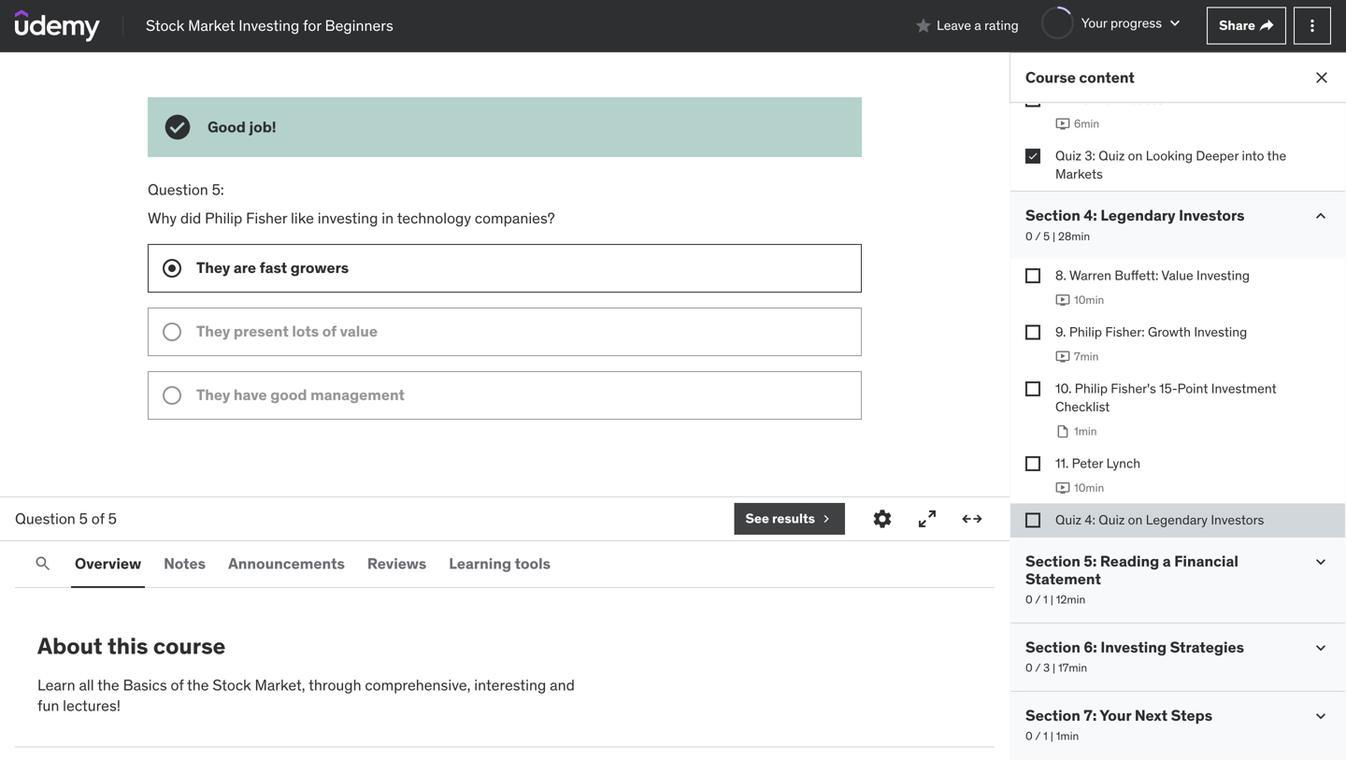 Task type: describe. For each thing, give the bounding box(es) containing it.
section 4: legendary investors button
[[1026, 206, 1245, 225]]

xsmall image inside see results button
[[819, 511, 834, 526]]

learning tools button
[[445, 541, 554, 586]]

they present lots of value
[[196, 321, 378, 341]]

1 inside section 7: your next steps 0 / 1 | 1min
[[1044, 729, 1048, 744]]

/ inside section 7: your next steps 0 / 1 | 1min
[[1035, 729, 1041, 744]]

good
[[270, 385, 307, 404]]

peter
[[1072, 455, 1104, 472]]

see
[[746, 510, 769, 527]]

10.
[[1056, 380, 1072, 397]]

in
[[382, 208, 394, 228]]

section 5: reading a financial statement button
[[1026, 552, 1297, 589]]

section 5: reading a financial statement 0 / 1 | 12min
[[1026, 552, 1239, 607]]

reviews
[[367, 554, 427, 573]]

small image for section 6: investing strategies
[[1312, 639, 1331, 657]]

investment
[[1212, 380, 1277, 397]]

buffett:
[[1115, 267, 1159, 284]]

of inside why did philip fisher like investing in technology companies? group
[[322, 321, 337, 341]]

0 inside section 7: your next steps 0 / 1 | 1min
[[1026, 729, 1033, 744]]

see results button
[[734, 503, 845, 535]]

like
[[291, 208, 314, 228]]

section 7: your next steps 0 / 1 | 1min
[[1026, 706, 1213, 744]]

settings image
[[871, 508, 894, 530]]

markets
[[1056, 166, 1103, 182]]

play philip fisher: growth investing image
[[1056, 349, 1071, 364]]

lots
[[292, 321, 319, 341]]

lectures!
[[63, 696, 121, 715]]

good job!
[[208, 117, 276, 136]]

investing left the for
[[239, 16, 299, 35]]

notes button
[[160, 541, 210, 586]]

fisher's
[[1111, 380, 1156, 397]]

of inside "learn all the basics of the stock market, through comprehensive, interesting and fun lectures!"
[[171, 675, 184, 695]]

stock market investing for beginners link
[[146, 15, 393, 36]]

all
[[79, 675, 94, 695]]

fun
[[37, 696, 59, 715]]

stock inside "learn all the basics of the stock market, through comprehensive, interesting and fun lectures!"
[[213, 675, 251, 695]]

see results
[[746, 510, 815, 527]]

leave a rating
[[937, 17, 1019, 34]]

for
[[303, 16, 321, 35]]

on for looking
[[1128, 147, 1143, 164]]

process
[[1117, 91, 1164, 108]]

stock market investing for beginners
[[146, 16, 393, 35]]

0 horizontal spatial the
[[97, 675, 119, 695]]

/ inside section 5: reading a financial statement 0 / 1 | 12min
[[1035, 593, 1041, 607]]

and
[[550, 675, 575, 695]]

expanded view image
[[961, 508, 984, 530]]

your inside dropdown button
[[1082, 14, 1108, 31]]

they for they have good management
[[196, 385, 230, 404]]

small image for section 5: reading a financial statement
[[1312, 552, 1331, 571]]

quiz 3: quiz on looking deeper into the markets
[[1056, 147, 1287, 182]]

0 vertical spatial stock
[[146, 16, 184, 35]]

small image for section 7: your next steps
[[1312, 707, 1331, 726]]

0 inside section 5: reading a financial statement 0 / 1 | 12min
[[1026, 593, 1033, 607]]

steps
[[1171, 706, 1213, 725]]

6min
[[1074, 117, 1100, 131]]

section 6: investing strategies 0 / 3 | 17min
[[1026, 638, 1245, 675]]

5: for question
[[212, 180, 224, 199]]

quiz up reading
[[1099, 511, 1125, 528]]

search image
[[34, 554, 52, 573]]

deeper
[[1196, 147, 1239, 164]]

7min
[[1074, 349, 1099, 364]]

9.
[[1056, 324, 1066, 340]]

8. warren buffett: value investing
[[1056, 267, 1250, 284]]

xsmall image for 11. peter lynch
[[1026, 456, 1041, 471]]

market
[[188, 16, 235, 35]]

reviews button
[[364, 541, 430, 586]]

9. philip fisher: growth investing
[[1056, 324, 1248, 340]]

share
[[1219, 17, 1256, 34]]

learning
[[449, 554, 511, 573]]

question for question 5: why did philip fisher like investing in technology companies?
[[148, 180, 208, 199]]

| inside section 7: your next steps 0 / 1 | 1min
[[1051, 729, 1054, 744]]

technology
[[397, 208, 471, 228]]

warren
[[1070, 267, 1112, 284]]

learn all the basics of the stock market, through comprehensive, interesting and fun lectures!
[[37, 675, 575, 715]]

1 vertical spatial legendary
[[1146, 511, 1208, 528]]

progress
[[1111, 14, 1162, 31]]

small image for section 4: legendary investors
[[1312, 207, 1331, 225]]

investing
[[318, 208, 378, 228]]

they have good management
[[196, 385, 405, 404]]

learning tools
[[449, 554, 551, 573]]

strategies
[[1170, 638, 1245, 657]]

11.
[[1056, 455, 1069, 472]]

value
[[1162, 267, 1194, 284]]

xsmall image inside share button
[[1260, 18, 1274, 33]]

question 5: why did philip fisher like investing in technology companies?
[[148, 180, 559, 228]]

a inside button
[[975, 17, 982, 34]]

point
[[1178, 380, 1208, 397]]

did
[[180, 208, 201, 228]]

growers
[[291, 258, 349, 277]]

28min
[[1058, 229, 1090, 243]]

fullscreen image
[[916, 508, 939, 530]]

10min for peter
[[1074, 481, 1104, 495]]

about
[[37, 632, 102, 660]]

overview button
[[71, 541, 145, 586]]

0 vertical spatial 1min
[[1074, 424, 1097, 439]]

4: for section
[[1084, 206, 1098, 225]]

1 vertical spatial of
[[91, 509, 104, 528]]

2 xsmall image from the top
[[1026, 149, 1041, 164]]

actions image
[[1303, 16, 1322, 35]]

udemy image
[[15, 10, 100, 42]]

your inside section 7: your next steps 0 / 1 | 1min
[[1100, 706, 1132, 725]]

5: for section
[[1084, 552, 1097, 571]]

start philip fisher's 15-point investment checklist image
[[1056, 424, 1071, 439]]

on for legendary
[[1128, 511, 1143, 528]]

present
[[234, 321, 289, 341]]

investing inside "section 6: investing strategies 0 / 3 | 17min"
[[1101, 638, 1167, 657]]

your progress button
[[1041, 7, 1185, 39]]



Task type: vqa. For each thing, say whether or not it's contained in the screenshot.
investment
yes



Task type: locate. For each thing, give the bounding box(es) containing it.
5 inside the section 4: legendary investors 0 / 5 | 28min
[[1044, 229, 1050, 243]]

market,
[[255, 675, 305, 695]]

lynch
[[1107, 455, 1141, 472]]

10min down peter
[[1074, 481, 1104, 495]]

0 down "section 7: your next steps" dropdown button
[[1026, 729, 1033, 744]]

section left "7:"
[[1026, 706, 1081, 725]]

1 horizontal spatial the
[[187, 675, 209, 695]]

1 on from the top
[[1128, 147, 1143, 164]]

1 horizontal spatial of
[[171, 675, 184, 695]]

basics
[[123, 675, 167, 695]]

philip
[[205, 208, 242, 228], [1070, 324, 1102, 340], [1075, 380, 1108, 397]]

fisher
[[246, 208, 287, 228]]

quiz right the 3:
[[1099, 147, 1125, 164]]

small image inside "your progress" dropdown button
[[1166, 14, 1185, 32]]

learn
[[37, 675, 75, 695]]

xsmall image right expanded view image at the right of the page
[[1026, 513, 1041, 528]]

2 vertical spatial of
[[171, 675, 184, 695]]

10min for warren
[[1074, 293, 1104, 307]]

course content
[[1026, 68, 1135, 87]]

1 vertical spatial 1min
[[1056, 729, 1079, 744]]

a right reading
[[1163, 552, 1171, 571]]

section for section 6: investing strategies
[[1026, 638, 1081, 657]]

section 7: your next steps button
[[1026, 706, 1213, 725]]

1 horizontal spatial stock
[[213, 675, 251, 695]]

5: down good
[[212, 180, 224, 199]]

0 inside the section 4: legendary investors 0 / 5 | 28min
[[1026, 229, 1033, 243]]

through
[[309, 675, 361, 695]]

4: down peter
[[1085, 511, 1096, 528]]

xsmall image left 7.
[[1026, 92, 1041, 107]]

question 5 of 5
[[15, 509, 117, 528]]

question
[[148, 180, 208, 199], [15, 509, 76, 528]]

the right into
[[1267, 147, 1287, 164]]

section inside "section 6: investing strategies 0 / 3 | 17min"
[[1026, 638, 1081, 657]]

of
[[322, 321, 337, 341], [91, 509, 104, 528], [171, 675, 184, 695]]

good
[[208, 117, 246, 136]]

statement
[[1026, 569, 1101, 589]]

quiz up markets
[[1056, 147, 1082, 164]]

section for section 4: legendary investors
[[1026, 206, 1081, 225]]

close course content sidebar image
[[1313, 68, 1332, 87]]

/ down statement
[[1035, 593, 1041, 607]]

7:
[[1084, 706, 1097, 725]]

1 / from the top
[[1035, 229, 1041, 243]]

1 horizontal spatial 5
[[108, 509, 117, 528]]

xsmall image right the share
[[1260, 18, 1274, 33]]

a left rating
[[975, 17, 982, 34]]

play warren buffett: value investing image
[[1056, 293, 1071, 308]]

0 vertical spatial on
[[1128, 147, 1143, 164]]

0 down statement
[[1026, 593, 1033, 607]]

section inside section 7: your next steps 0 / 1 | 1min
[[1026, 706, 1081, 725]]

announcements
[[228, 554, 345, 573]]

question up search image at the bottom left of page
[[15, 509, 76, 528]]

quiz 4: quiz on legendary investors
[[1056, 511, 1265, 528]]

why did philip fisher like investing in technology companies? group
[[148, 244, 862, 420]]

2 vertical spatial small image
[[1312, 552, 1331, 571]]

5: inside question 5: why did philip fisher like investing in technology companies?
[[212, 180, 224, 199]]

they for they are fast growers
[[196, 258, 230, 277]]

legendary up buffett:
[[1101, 206, 1176, 225]]

2 vertical spatial they
[[196, 385, 230, 404]]

0 horizontal spatial of
[[91, 509, 104, 528]]

/ inside "section 6: investing strategies 0 / 3 | 17min"
[[1035, 661, 1041, 675]]

on left 'looking'
[[1128, 147, 1143, 164]]

2 on from the top
[[1128, 511, 1143, 528]]

| inside "section 6: investing strategies 0 / 3 | 17min"
[[1053, 661, 1056, 675]]

the inside quiz 3: quiz on looking deeper into the markets
[[1267, 147, 1287, 164]]

next
[[1135, 706, 1168, 725]]

investing right the growth
[[1194, 324, 1248, 340]]

philip for 9.
[[1070, 324, 1102, 340]]

0 horizontal spatial stock
[[146, 16, 184, 35]]

4 section from the top
[[1026, 706, 1081, 725]]

section 4: legendary investors 0 / 5 | 28min
[[1026, 206, 1245, 243]]

stock
[[146, 16, 184, 35], [213, 675, 251, 695]]

the
[[1068, 91, 1089, 108]]

0 vertical spatial philip
[[205, 208, 242, 228]]

1 10min from the top
[[1074, 293, 1104, 307]]

interesting
[[474, 675, 546, 695]]

section
[[1026, 206, 1081, 225], [1026, 552, 1081, 571], [1026, 638, 1081, 657], [1026, 706, 1081, 725]]

0 vertical spatial investors
[[1179, 206, 1245, 225]]

1 vertical spatial they
[[196, 321, 230, 341]]

0 vertical spatial small image
[[1166, 14, 1185, 32]]

11. peter lynch
[[1056, 455, 1141, 472]]

the right the all
[[97, 675, 119, 695]]

0 horizontal spatial question
[[15, 509, 76, 528]]

the down course
[[187, 675, 209, 695]]

1 0 from the top
[[1026, 229, 1033, 243]]

1 vertical spatial 10min
[[1074, 481, 1104, 495]]

| right 3
[[1053, 661, 1056, 675]]

this
[[107, 632, 148, 660]]

small image
[[1166, 14, 1185, 32], [1312, 639, 1331, 657], [1312, 707, 1331, 726]]

they left present
[[196, 321, 230, 341]]

1 vertical spatial small image
[[1312, 207, 1331, 225]]

1 vertical spatial xsmall image
[[1026, 149, 1041, 164]]

1min inside section 7: your next steps 0 / 1 | 1min
[[1056, 729, 1079, 744]]

| left 12min
[[1051, 593, 1054, 607]]

quiz
[[1056, 147, 1082, 164], [1099, 147, 1125, 164], [1056, 511, 1082, 528], [1099, 511, 1125, 528]]

1 1 from the top
[[1044, 593, 1048, 607]]

on up reading
[[1128, 511, 1143, 528]]

why
[[148, 208, 177, 228]]

a
[[975, 17, 982, 34], [1163, 552, 1171, 571]]

they left have
[[196, 385, 230, 404]]

0 vertical spatial 5:
[[212, 180, 224, 199]]

0 vertical spatial of
[[322, 321, 337, 341]]

1min down "section 7: your next steps" dropdown button
[[1056, 729, 1079, 744]]

xsmall image left the 3:
[[1026, 149, 1041, 164]]

3 they from the top
[[196, 385, 230, 404]]

of right lots
[[322, 321, 337, 341]]

1 vertical spatial 1
[[1044, 729, 1048, 744]]

10min
[[1074, 293, 1104, 307], [1074, 481, 1104, 495]]

question for question 5 of 5
[[15, 509, 76, 528]]

leave
[[937, 17, 972, 34]]

stock left market,
[[213, 675, 251, 695]]

0 vertical spatial xsmall image
[[1026, 92, 1041, 107]]

4: for quiz
[[1085, 511, 1096, 528]]

notes
[[164, 554, 206, 573]]

quiz down play peter lynch icon
[[1056, 511, 1082, 528]]

0 vertical spatial question
[[148, 180, 208, 199]]

0 vertical spatial small image
[[915, 16, 933, 35]]

2 vertical spatial xsmall image
[[1026, 456, 1041, 471]]

/ down "section 7: your next steps" dropdown button
[[1035, 729, 1041, 744]]

2 vertical spatial philip
[[1075, 380, 1108, 397]]

management
[[311, 385, 405, 404]]

0 horizontal spatial 5:
[[212, 180, 224, 199]]

play peter lynch image
[[1056, 480, 1071, 495]]

0 vertical spatial 4:
[[1084, 206, 1098, 225]]

1 they from the top
[[196, 258, 230, 277]]

2 10min from the top
[[1074, 481, 1104, 495]]

xsmall image for 7. the ipo process
[[1026, 92, 1041, 107]]

companies?
[[475, 208, 555, 228]]

small image inside the leave a rating button
[[915, 16, 933, 35]]

1 vertical spatial your
[[1100, 706, 1132, 725]]

/ left '28min'
[[1035, 229, 1041, 243]]

2 horizontal spatial of
[[322, 321, 337, 341]]

of up overview
[[91, 509, 104, 528]]

philip for 10.
[[1075, 380, 1108, 397]]

0 vertical spatial 1
[[1044, 593, 1048, 607]]

philip right did
[[205, 208, 242, 228]]

1 vertical spatial stock
[[213, 675, 251, 695]]

0 vertical spatial legendary
[[1101, 206, 1176, 225]]

they are fast growers
[[196, 258, 349, 277]]

3
[[1044, 661, 1050, 675]]

have
[[234, 385, 267, 404]]

1 xsmall image from the top
[[1026, 92, 1041, 107]]

investing right 6:
[[1101, 638, 1167, 657]]

| left '28min'
[[1053, 229, 1056, 243]]

2 horizontal spatial 5
[[1044, 229, 1050, 243]]

0 left 3
[[1026, 661, 1033, 675]]

0 vertical spatial they
[[196, 258, 230, 277]]

philip inside 10. philip fisher's 15-point investment checklist
[[1075, 380, 1108, 397]]

/ left 3
[[1035, 661, 1041, 675]]

fisher:
[[1106, 324, 1145, 340]]

question inside question 5: why did philip fisher like investing in technology companies?
[[148, 180, 208, 199]]

xsmall image
[[1026, 92, 1041, 107], [1026, 149, 1041, 164], [1026, 456, 1041, 471]]

xsmall image left '11.'
[[1026, 456, 1041, 471]]

play the ipo process image
[[1056, 116, 1071, 131]]

section inside the section 4: legendary investors 0 / 5 | 28min
[[1026, 206, 1081, 225]]

1 vertical spatial on
[[1128, 511, 1143, 528]]

about this course
[[37, 632, 226, 660]]

1 section from the top
[[1026, 206, 1081, 225]]

legendary inside the section 4: legendary investors 0 / 5 | 28min
[[1101, 206, 1176, 225]]

1 horizontal spatial question
[[148, 180, 208, 199]]

philip inside question 5: why did philip fisher like investing in technology companies?
[[205, 208, 242, 228]]

section 6: investing strategies button
[[1026, 638, 1245, 657]]

into
[[1242, 147, 1265, 164]]

philip up 7min
[[1070, 324, 1102, 340]]

5:
[[212, 180, 224, 199], [1084, 552, 1097, 571]]

they for they present lots of value
[[196, 321, 230, 341]]

ipo
[[1093, 91, 1114, 108]]

small image
[[915, 16, 933, 35], [1312, 207, 1331, 225], [1312, 552, 1331, 571]]

xsmall image left '10.'
[[1026, 381, 1041, 396]]

share button
[[1207, 7, 1287, 44]]

4 / from the top
[[1035, 729, 1041, 744]]

2 / from the top
[[1035, 593, 1041, 607]]

4: inside the section 4: legendary investors 0 / 5 | 28min
[[1084, 206, 1098, 225]]

3 / from the top
[[1035, 661, 1041, 675]]

0 inside "section 6: investing strategies 0 / 3 | 17min"
[[1026, 661, 1033, 675]]

your left progress
[[1082, 14, 1108, 31]]

1 vertical spatial a
[[1163, 552, 1171, 571]]

1 inside section 5: reading a financial statement 0 / 1 | 12min
[[1044, 593, 1048, 607]]

content
[[1079, 68, 1135, 87]]

0 horizontal spatial 5
[[79, 509, 88, 528]]

investors down deeper
[[1179, 206, 1245, 225]]

2 1 from the top
[[1044, 729, 1048, 744]]

sidebar element
[[1010, 0, 1346, 760]]

15-
[[1160, 380, 1178, 397]]

financial
[[1175, 552, 1239, 571]]

1 vertical spatial small image
[[1312, 639, 1331, 657]]

6:
[[1084, 638, 1098, 657]]

0
[[1026, 229, 1033, 243], [1026, 593, 1033, 607], [1026, 661, 1033, 675], [1026, 729, 1033, 744]]

section for section 5: reading a financial statement
[[1026, 552, 1081, 571]]

1 vertical spatial 5:
[[1084, 552, 1097, 571]]

xsmall image right results
[[819, 511, 834, 526]]

they left are fast
[[196, 258, 230, 277]]

2 0 from the top
[[1026, 593, 1033, 607]]

0 vertical spatial a
[[975, 17, 982, 34]]

your progress
[[1082, 14, 1162, 31]]

10min down warren
[[1074, 293, 1104, 307]]

/ inside the section 4: legendary investors 0 / 5 | 28min
[[1035, 229, 1041, 243]]

are fast
[[234, 258, 287, 277]]

value
[[340, 321, 378, 341]]

1 horizontal spatial a
[[1163, 552, 1171, 571]]

section up 3
[[1026, 638, 1081, 657]]

investors inside the section 4: legendary investors 0 / 5 | 28min
[[1179, 206, 1245, 225]]

0 horizontal spatial a
[[975, 17, 982, 34]]

looking
[[1146, 147, 1193, 164]]

2 horizontal spatial the
[[1267, 147, 1287, 164]]

2 vertical spatial small image
[[1312, 707, 1331, 726]]

course
[[1026, 68, 1076, 87]]

3 0 from the top
[[1026, 661, 1033, 675]]

10. philip fisher's 15-point investment checklist
[[1056, 380, 1277, 415]]

1 left 12min
[[1044, 593, 1048, 607]]

1 vertical spatial philip
[[1070, 324, 1102, 340]]

leave a rating button
[[915, 3, 1019, 48]]

a inside section 5: reading a financial statement 0 / 1 | 12min
[[1163, 552, 1171, 571]]

1 vertical spatial question
[[15, 509, 76, 528]]

section inside section 5: reading a financial statement 0 / 1 | 12min
[[1026, 552, 1081, 571]]

5: left reading
[[1084, 552, 1097, 571]]

1min right start philip fisher's 15-point investment checklist image
[[1074, 424, 1097, 439]]

overview
[[75, 554, 141, 573]]

/
[[1035, 229, 1041, 243], [1035, 593, 1041, 607], [1035, 661, 1041, 675], [1035, 729, 1041, 744]]

course
[[153, 632, 226, 660]]

1
[[1044, 593, 1048, 607], [1044, 729, 1048, 744]]

investors up financial
[[1211, 511, 1265, 528]]

2 section from the top
[[1026, 552, 1081, 571]]

xsmall image left 9.
[[1026, 325, 1041, 340]]

0 vertical spatial your
[[1082, 14, 1108, 31]]

| down "section 7: your next steps" dropdown button
[[1051, 729, 1054, 744]]

philip up checklist
[[1075, 380, 1108, 397]]

legendary up financial
[[1146, 511, 1208, 528]]

tools
[[515, 554, 551, 573]]

section for section 7: your next steps
[[1026, 706, 1081, 725]]

| inside the section 4: legendary investors 0 / 5 | 28min
[[1053, 229, 1056, 243]]

1 down 3
[[1044, 729, 1048, 744]]

4 0 from the top
[[1026, 729, 1033, 744]]

investing right the value
[[1197, 267, 1250, 284]]

7. the ipo process
[[1056, 91, 1164, 108]]

section up 12min
[[1026, 552, 1081, 571]]

3 xsmall image from the top
[[1026, 456, 1041, 471]]

xsmall image left 8.
[[1026, 268, 1041, 283]]

section up '28min'
[[1026, 206, 1081, 225]]

1 horizontal spatial 5:
[[1084, 552, 1097, 571]]

investing
[[239, 16, 299, 35], [1197, 267, 1250, 284], [1194, 324, 1248, 340], [1101, 638, 1167, 657]]

xsmall image
[[1260, 18, 1274, 33], [1026, 268, 1041, 283], [1026, 325, 1041, 340], [1026, 381, 1041, 396], [819, 511, 834, 526], [1026, 513, 1041, 528]]

checklist
[[1056, 398, 1110, 415]]

on inside quiz 3: quiz on looking deeper into the markets
[[1128, 147, 1143, 164]]

stock left market at the top left of the page
[[146, 16, 184, 35]]

1min
[[1074, 424, 1097, 439], [1056, 729, 1079, 744]]

1 vertical spatial investors
[[1211, 511, 1265, 528]]

of right basics
[[171, 675, 184, 695]]

0 left '28min'
[[1026, 229, 1033, 243]]

17min
[[1059, 661, 1088, 675]]

on
[[1128, 147, 1143, 164], [1128, 511, 1143, 528]]

1 vertical spatial 4:
[[1085, 511, 1096, 528]]

12min
[[1056, 593, 1086, 607]]

4: up '28min'
[[1084, 206, 1098, 225]]

3:
[[1085, 147, 1096, 164]]

| inside section 5: reading a financial statement 0 / 1 | 12min
[[1051, 593, 1054, 607]]

3 section from the top
[[1026, 638, 1081, 657]]

2 they from the top
[[196, 321, 230, 341]]

5: inside section 5: reading a financial statement 0 / 1 | 12min
[[1084, 552, 1097, 571]]

the
[[1267, 147, 1287, 164], [97, 675, 119, 695], [187, 675, 209, 695]]

0 vertical spatial 10min
[[1074, 293, 1104, 307]]

comprehensive,
[[365, 675, 471, 695]]

question up did
[[148, 180, 208, 199]]

your right "7:"
[[1100, 706, 1132, 725]]



